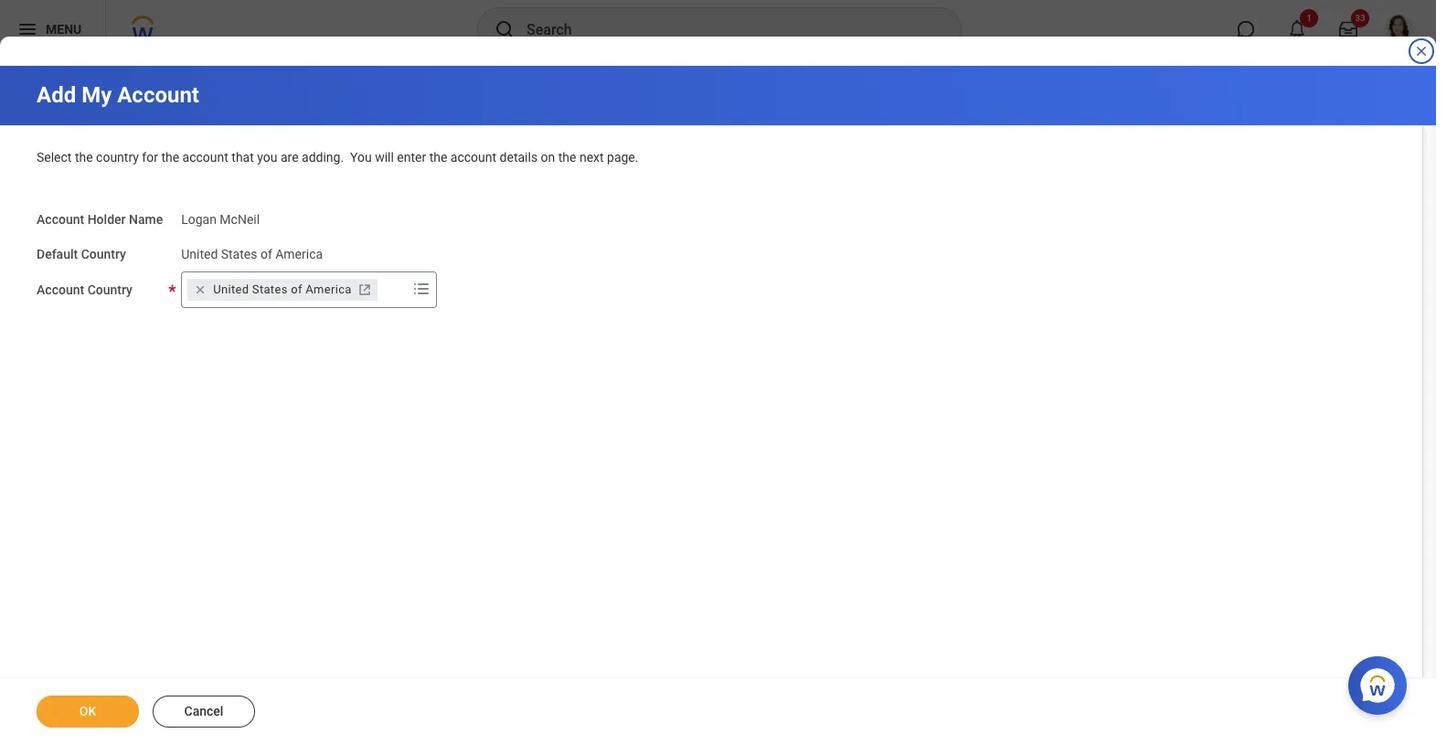 Task type: describe. For each thing, give the bounding box(es) containing it.
united inside option
[[213, 283, 249, 296]]

cancel
[[184, 704, 224, 719]]

you
[[350, 150, 372, 165]]

search image
[[494, 18, 516, 40]]

states for united states of america element to the top
[[221, 247, 257, 262]]

that
[[232, 150, 254, 165]]

profile logan mcneil element
[[1374, 9, 1426, 49]]

4 the from the left
[[558, 150, 576, 165]]

select
[[37, 150, 72, 165]]

will
[[375, 150, 394, 165]]

mcneil
[[220, 212, 260, 226]]

america for united states of america element to the top
[[275, 247, 323, 262]]

2 the from the left
[[161, 150, 179, 165]]

details
[[500, 150, 538, 165]]

name
[[129, 212, 163, 226]]

my
[[82, 82, 112, 108]]

2 account from the left
[[451, 150, 497, 165]]

1 account from the left
[[182, 150, 228, 165]]

0 vertical spatial united states of america element
[[181, 244, 323, 262]]

add my account dialog
[[0, 0, 1437, 744]]

account holder name
[[37, 212, 163, 226]]

holder
[[87, 212, 126, 226]]

account for account country
[[37, 283, 84, 297]]

united states of america element inside option
[[213, 282, 352, 298]]

you
[[257, 150, 277, 165]]

of for united states of america element to the top
[[261, 247, 272, 262]]

workday assistant region
[[1349, 649, 1415, 715]]

states for united states of america element within option
[[252, 283, 288, 296]]

ok
[[79, 704, 96, 719]]

1 the from the left
[[75, 150, 93, 165]]

logan
[[181, 212, 217, 226]]

america for united states of america element within option
[[306, 283, 352, 296]]

of for united states of america element within option
[[291, 283, 302, 296]]

select the country for the account that you are adding.  you will enter the account details on the next page.
[[37, 150, 639, 165]]

3 the from the left
[[429, 150, 447, 165]]

united states of america for united states of america element within option
[[213, 283, 352, 296]]

next
[[580, 150, 604, 165]]

account country
[[37, 283, 132, 297]]



Task type: vqa. For each thing, say whether or not it's contained in the screenshot.
Case ID's CASE
no



Task type: locate. For each thing, give the bounding box(es) containing it.
1 horizontal spatial of
[[291, 283, 302, 296]]

united states of america for united states of america element to the top
[[181, 247, 323, 262]]

america left ext link image
[[306, 283, 352, 296]]

account
[[182, 150, 228, 165], [451, 150, 497, 165]]

1 vertical spatial united
[[213, 283, 249, 296]]

0 horizontal spatial account
[[182, 150, 228, 165]]

country for account country
[[87, 283, 132, 297]]

account down default
[[37, 283, 84, 297]]

are
[[281, 150, 299, 165]]

default
[[37, 247, 78, 262]]

1 vertical spatial of
[[291, 283, 302, 296]]

2 vertical spatial account
[[37, 283, 84, 297]]

the right for
[[161, 150, 179, 165]]

united states of america element left ext link image
[[213, 282, 352, 298]]

1 horizontal spatial account
[[451, 150, 497, 165]]

0 vertical spatial united
[[181, 247, 218, 262]]

ok button
[[37, 696, 139, 728]]

country for default country
[[81, 247, 126, 262]]

united states of america, press delete to clear value, ctrl + enter opens in new window. option
[[188, 279, 377, 301]]

country
[[96, 150, 139, 165]]

logan mcneil element
[[181, 208, 260, 226]]

inbox large image
[[1340, 20, 1358, 38]]

america up united states of america, press delete to clear value, ctrl + enter opens in new window. option
[[275, 247, 323, 262]]

1 vertical spatial america
[[306, 283, 352, 296]]

0 vertical spatial account
[[117, 82, 199, 108]]

america
[[275, 247, 323, 262], [306, 283, 352, 296]]

for
[[142, 150, 158, 165]]

1 vertical spatial united states of america
[[213, 283, 352, 296]]

close add my account image
[[1415, 44, 1429, 59]]

0 vertical spatial america
[[275, 247, 323, 262]]

add my account
[[37, 82, 199, 108]]

x small image
[[191, 281, 210, 299]]

1 vertical spatial united states of america element
[[213, 282, 352, 298]]

enter
[[397, 150, 426, 165]]

account right my at the top left of the page
[[117, 82, 199, 108]]

0 vertical spatial country
[[81, 247, 126, 262]]

add
[[37, 82, 76, 108]]

of inside option
[[291, 283, 302, 296]]

0 vertical spatial united states of america
[[181, 247, 323, 262]]

0 horizontal spatial of
[[261, 247, 272, 262]]

united states of america element
[[181, 244, 323, 262], [213, 282, 352, 298]]

country down holder on the left
[[81, 247, 126, 262]]

states down "mcneil"
[[221, 247, 257, 262]]

united states of america
[[181, 247, 323, 262], [213, 283, 352, 296]]

united states of america down "mcneil"
[[181, 247, 323, 262]]

country
[[81, 247, 126, 262], [87, 283, 132, 297]]

united states of america element down "mcneil"
[[181, 244, 323, 262]]

page.
[[607, 150, 639, 165]]

united
[[181, 247, 218, 262], [213, 283, 249, 296]]

0 vertical spatial of
[[261, 247, 272, 262]]

account for account holder name
[[37, 212, 84, 226]]

united states of america left ext link image
[[213, 283, 352, 296]]

united down logan at the top of the page
[[181, 247, 218, 262]]

account up default
[[37, 212, 84, 226]]

account left the 'details'
[[451, 150, 497, 165]]

add my account main content
[[0, 66, 1437, 744]]

of up united states of america, press delete to clear value, ctrl + enter opens in new window. option
[[261, 247, 272, 262]]

states
[[221, 247, 257, 262], [252, 283, 288, 296]]

prompts image
[[411, 278, 433, 300]]

1 vertical spatial states
[[252, 283, 288, 296]]

the right on
[[558, 150, 576, 165]]

states inside united states of america, press delete to clear value, ctrl + enter opens in new window. option
[[252, 283, 288, 296]]

the
[[75, 150, 93, 165], [161, 150, 179, 165], [429, 150, 447, 165], [558, 150, 576, 165]]

default country
[[37, 247, 126, 262]]

united states of america inside option
[[213, 283, 352, 296]]

ext link image
[[355, 281, 374, 299]]

on
[[541, 150, 555, 165]]

the right select
[[75, 150, 93, 165]]

1 vertical spatial country
[[87, 283, 132, 297]]

0 vertical spatial states
[[221, 247, 257, 262]]

of
[[261, 247, 272, 262], [291, 283, 302, 296]]

country down default country
[[87, 283, 132, 297]]

notifications large image
[[1288, 20, 1307, 38]]

cancel button
[[153, 696, 255, 728]]

account
[[117, 82, 199, 108], [37, 212, 84, 226], [37, 283, 84, 297]]

logan mcneil
[[181, 212, 260, 226]]

states right x small image
[[252, 283, 288, 296]]

adding.
[[302, 150, 344, 165]]

united right x small image
[[213, 283, 249, 296]]

of left ext link image
[[291, 283, 302, 296]]

the right enter
[[429, 150, 447, 165]]

1 vertical spatial account
[[37, 212, 84, 226]]

america inside option
[[306, 283, 352, 296]]

account left that
[[182, 150, 228, 165]]



